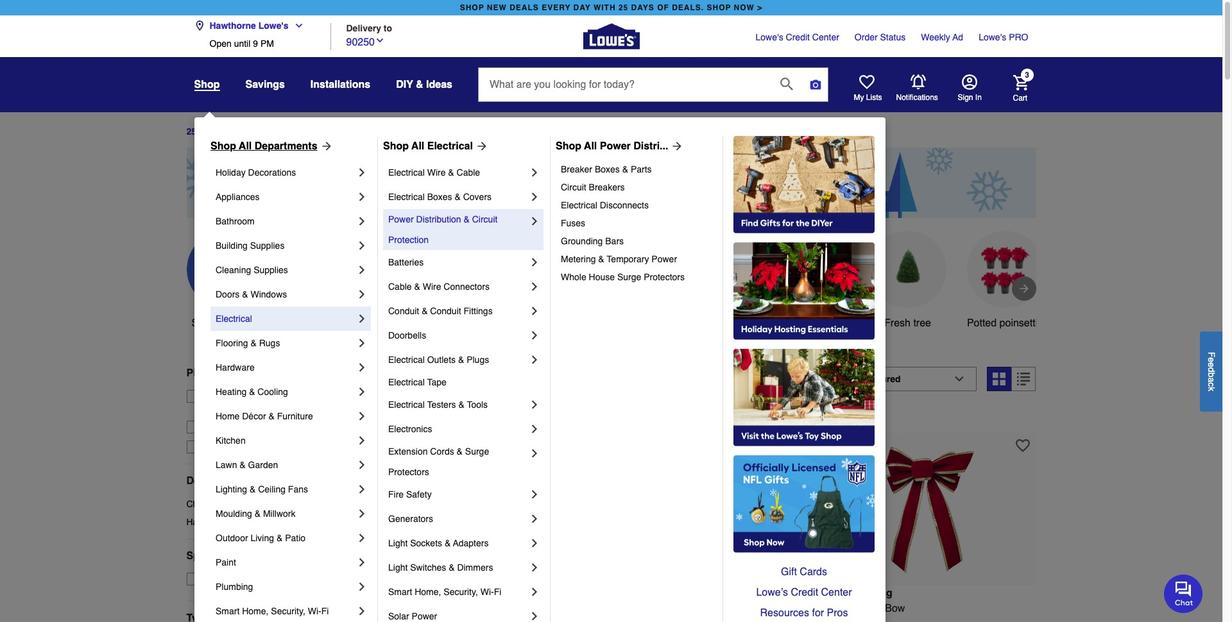 Task type: locate. For each thing, give the bounding box(es) containing it.
chevron right image for electronics
[[528, 423, 541, 436]]

white inside holiday living 100-count 20.62-ft white incandescent plug- in christmas string lights
[[465, 603, 492, 615]]

lighting & ceiling fans
[[216, 485, 308, 495]]

order status
[[855, 32, 906, 42]]

cords
[[430, 447, 454, 457]]

arrow right image inside shop all power distri... link
[[668, 140, 684, 153]]

plumbing
[[216, 582, 253, 592]]

string down multicolor
[[684, 619, 711, 623]]

living down switches
[[417, 588, 447, 599]]

living up red in the right bottom of the page
[[862, 588, 893, 599]]

in inside holiday living 100-count 20.62-ft white incandescent plug- in christmas string lights
[[377, 619, 386, 623]]

boxes up distribution
[[427, 192, 452, 202]]

lowe's home improvement notification center image
[[911, 74, 926, 90]]

1 horizontal spatial white
[[797, 318, 824, 329]]

2 tree from the left
[[914, 318, 931, 329]]

holiday up 8.5-
[[823, 588, 860, 599]]

deals right of
[[234, 127, 258, 137]]

1 horizontal spatial smart home, security, wi-fi
[[388, 587, 502, 598]]

0 horizontal spatial savings button
[[246, 73, 285, 96]]

& left parts
[[622, 164, 628, 175]]

shop up electrical wire & cable
[[383, 141, 409, 152]]

1 horizontal spatial in
[[624, 619, 632, 623]]

1 vertical spatial departments
[[186, 476, 249, 487]]

conduit down cable & wire connectors
[[430, 306, 461, 316]]

christmas decorations link
[[186, 498, 356, 511]]

1 incandescent from the left
[[495, 603, 556, 615]]

special offers
[[186, 551, 256, 562]]

chevron down image
[[375, 35, 385, 45]]

solar
[[388, 612, 409, 622]]

all up breaker
[[584, 141, 597, 152]]

electrical up flooring
[[216, 314, 252, 324]]

decorations for hanukkah decorations
[[229, 517, 277, 528]]

1 horizontal spatial in
[[840, 603, 848, 615]]

& left dimmers
[[449, 563, 455, 573]]

1 vertical spatial savings
[[499, 318, 536, 329]]

1 horizontal spatial compare
[[846, 411, 883, 421]]

0 horizontal spatial security,
[[271, 607, 305, 617]]

find gifts for the diyer. image
[[734, 136, 875, 234]]

lowe's pro link
[[979, 31, 1029, 44]]

1 horizontal spatial plug-
[[600, 619, 624, 623]]

compare inside 5013254527 element
[[846, 411, 883, 421]]

0 horizontal spatial 20.62-
[[428, 603, 457, 615]]

hanging decoration
[[689, 318, 737, 345]]

diy & ideas
[[396, 79, 453, 91]]

delivery up heating & cooling
[[233, 368, 273, 379]]

shop up breaker
[[556, 141, 582, 152]]

1 horizontal spatial count
[[620, 603, 648, 615]]

chevron right image for electrical outlets & plugs
[[528, 354, 541, 367]]

cleaning supplies
[[216, 265, 288, 275]]

1 horizontal spatial arrow right image
[[668, 140, 684, 153]]

arrow right image for shop all departments
[[317, 140, 333, 153]]

solar power
[[388, 612, 437, 622]]

power
[[600, 141, 631, 152], [388, 214, 414, 225], [652, 254, 677, 264], [412, 612, 437, 622]]

0 horizontal spatial string
[[437, 619, 464, 623]]

1 100- from the left
[[377, 603, 398, 615]]

light down generators
[[388, 539, 408, 549]]

chevron right image for moulding & millwork
[[356, 508, 368, 521]]

plug-
[[559, 603, 583, 615], [600, 619, 624, 623]]

shop all departments link
[[211, 139, 333, 154]]

shop new deals every day with 25 days of deals. shop now >
[[460, 3, 763, 12]]

0 vertical spatial pickup
[[186, 368, 220, 379]]

smart home, security, wi-fi link down 'paint' link
[[216, 600, 356, 623]]

& left tools
[[459, 400, 465, 410]]

holiday for holiday living 100-count 20.62-ft white incandescent plug- in christmas string lights
[[377, 588, 414, 599]]

1 vertical spatial white
[[465, 603, 492, 615]]

holiday inside holiday living 8.5-in w red bow
[[823, 588, 860, 599]]

0 horizontal spatial white
[[465, 603, 492, 615]]

1 shop from the left
[[211, 141, 236, 152]]

in inside 100-count 20.62-ft multicolor incandescent plug-in christmas string lights
[[624, 619, 632, 623]]

0 horizontal spatial circuit
[[472, 214, 498, 225]]

20.62- down light switches & dimmers at the left
[[428, 603, 457, 615]]

ft down the light switches & dimmers link
[[457, 603, 463, 615]]

smart
[[388, 587, 412, 598], [216, 607, 240, 617]]

smart home, security, wi-fi down light switches & dimmers at the left
[[388, 587, 502, 598]]

shop for shop
[[194, 79, 220, 91]]

chevron right image for bathroom
[[356, 215, 368, 228]]

location image
[[194, 21, 204, 31]]

flooring & rugs
[[216, 338, 280, 349]]

credit up 'search' image
[[786, 32, 810, 42]]

home décor & furniture
[[216, 411, 313, 422]]

hawthorne lowe's & nearby stores
[[206, 404, 345, 415]]

security, up solar power link
[[444, 587, 478, 598]]

1 vertical spatial cable
[[388, 282, 412, 292]]

smart down plumbing
[[216, 607, 240, 617]]

windows
[[251, 289, 287, 300]]

100-
[[377, 603, 398, 615], [600, 603, 620, 615]]

1 shop from the left
[[460, 3, 484, 12]]

1 vertical spatial in
[[840, 603, 848, 615]]

savings button down "pm"
[[246, 73, 285, 96]]

2 incandescent from the left
[[735, 603, 796, 615]]

0 vertical spatial center
[[813, 32, 839, 42]]

0 horizontal spatial living
[[251, 533, 274, 544]]

lawn & garden link
[[216, 453, 356, 478]]

1 ft from the left
[[457, 603, 463, 615]]

0 horizontal spatial pickup
[[186, 368, 220, 379]]

chevron right image for paint
[[356, 557, 368, 569]]

fi down the plumbing link on the left
[[321, 607, 329, 617]]

lights inside 100-count 20.62-ft multicolor incandescent plug-in christmas string lights
[[714, 619, 741, 623]]

wi- down dimmers
[[481, 587, 494, 598]]

chevron right image for smart home, security, wi-fi
[[528, 586, 541, 599]]

e
[[1207, 357, 1217, 362], [1207, 362, 1217, 367]]

electrical inside "link"
[[561, 200, 597, 211]]

all inside button
[[218, 318, 229, 329]]

lights down dimmers
[[467, 619, 495, 623]]

1 vertical spatial hawthorne
[[206, 404, 249, 415]]

shop
[[194, 79, 220, 91], [192, 318, 216, 329]]

installations button
[[311, 73, 371, 96]]

1 string from the left
[[437, 619, 464, 623]]

wire up electrical boxes & covers
[[427, 168, 446, 178]]

electrical down doorbells
[[388, 355, 425, 365]]

& up house
[[598, 254, 604, 264]]

wire up conduit & conduit fittings
[[423, 282, 441, 292]]

deals inside button
[[232, 318, 258, 329]]

decorations for christmas decorations
[[229, 499, 277, 510]]

hawthorne up open until 9 pm
[[210, 21, 256, 31]]

arrow right image
[[317, 140, 333, 153], [668, 140, 684, 153], [1018, 282, 1031, 295]]

departments down lawn
[[186, 476, 249, 487]]

arrow right image up breaker boxes & parts 'link'
[[668, 140, 684, 153]]

security,
[[444, 587, 478, 598], [271, 607, 305, 617]]

3 shop from the left
[[556, 141, 582, 152]]

0 vertical spatial departments
[[255, 141, 317, 152]]

smart home, security, wi-fi down the plumbing link on the left
[[216, 607, 329, 617]]

0 horizontal spatial boxes
[[427, 192, 452, 202]]

fuses
[[561, 218, 585, 229]]

1 horizontal spatial ft
[[680, 603, 685, 615]]

1 horizontal spatial 20.62-
[[651, 603, 680, 615]]

1 vertical spatial protectors
[[388, 467, 429, 478]]

connectors
[[444, 282, 490, 292]]

& left covers
[[455, 192, 461, 202]]

1 count from the left
[[398, 603, 425, 615]]

extension cords & surge protectors link
[[388, 442, 528, 483]]

living inside holiday living 100-count 20.62-ft white incandescent plug- in christmas string lights
[[417, 588, 447, 599]]

& up led
[[422, 306, 428, 316]]

cards
[[800, 567, 827, 578]]

chevron right image for generators
[[528, 513, 541, 526]]

hawthorne down "store"
[[206, 404, 249, 415]]

living inside holiday living 8.5-in w red bow
[[862, 588, 893, 599]]

20.62- left multicolor
[[651, 603, 680, 615]]

5013254527 element
[[823, 410, 883, 423]]

hanukkah decorations link
[[186, 516, 356, 529]]

tree
[[333, 318, 351, 329], [914, 318, 931, 329]]

2 100- from the left
[[600, 603, 620, 615]]

home, for chevron right icon related to smart home, security, wi-fi
[[415, 587, 441, 598]]

0 vertical spatial 25
[[619, 3, 629, 12]]

home, down switches
[[415, 587, 441, 598]]

chevron right image for extension cords & surge protectors
[[528, 447, 541, 460]]

count inside 100-count 20.62-ft multicolor incandescent plug-in christmas string lights
[[620, 603, 648, 615]]

0 vertical spatial savings button
[[246, 73, 285, 96]]

1 horizontal spatial 25
[[619, 3, 629, 12]]

0 vertical spatial savings
[[246, 79, 285, 91]]

shop inside button
[[192, 318, 216, 329]]

1 vertical spatial savings button
[[479, 231, 556, 331]]

heart outline image
[[794, 439, 808, 453]]

batteries
[[388, 257, 424, 268]]

arrow right image up poinsettia
[[1018, 282, 1031, 295]]

1 horizontal spatial home,
[[415, 587, 441, 598]]

smart home, security, wi-fi link for chevron right icon related to smart home, security, wi-fi
[[388, 580, 528, 605]]

lights inside holiday living 100-count 20.62-ft white incandescent plug- in christmas string lights
[[467, 619, 495, 623]]

0 vertical spatial smart
[[388, 587, 412, 598]]

my lists link
[[854, 74, 882, 103]]

0 vertical spatial shop
[[194, 79, 220, 91]]

pickup up 'hawthorne lowe's & nearby stores'
[[251, 391, 278, 402]]

1 horizontal spatial fi
[[494, 587, 502, 598]]

home, down plumbing
[[242, 607, 269, 617]]

2 ft from the left
[[680, 603, 685, 615]]

light inside light sockets & adapters link
[[388, 539, 408, 549]]

living for patio
[[251, 533, 274, 544]]

delivery up 90250
[[346, 23, 381, 33]]

security, down the plumbing link on the left
[[271, 607, 305, 617]]

2 horizontal spatial in
[[976, 93, 982, 102]]

0 horizontal spatial home,
[[242, 607, 269, 617]]

light left switches
[[388, 563, 408, 573]]

bars
[[605, 236, 624, 246]]

0 vertical spatial supplies
[[250, 241, 285, 251]]

0 horizontal spatial shop
[[460, 3, 484, 12]]

metering
[[561, 254, 596, 264]]

shop left now
[[707, 3, 731, 12]]

2 horizontal spatial shop
[[556, 141, 582, 152]]

all for departments
[[239, 141, 252, 152]]

decorations for holiday decorations
[[248, 168, 296, 178]]

& left plugs
[[458, 355, 464, 365]]

all down 25 days of deals
[[239, 141, 252, 152]]

departments up holiday decorations link
[[255, 141, 317, 152]]

living for count
[[417, 588, 447, 599]]

fresh tree button
[[869, 231, 946, 331]]

artificial
[[294, 318, 330, 329]]

hawthorne for hawthorne lowe's & nearby stores
[[206, 404, 249, 415]]

0 vertical spatial deals
[[234, 127, 258, 137]]

chevron right image for plumbing
[[356, 581, 368, 594]]

fire
[[388, 490, 404, 500]]

shop new deals every day with 25 days of deals. shop now > link
[[457, 0, 765, 15]]

smart up solar
[[388, 587, 412, 598]]

2 shop from the left
[[383, 141, 409, 152]]

shop down 25 days of deals "link"
[[211, 141, 236, 152]]

chevron right image for light sockets & adapters
[[528, 537, 541, 550]]

hawthorne inside button
[[206, 404, 249, 415]]

building supplies link
[[216, 234, 356, 258]]

& up heating at the bottom left
[[223, 368, 230, 379]]

0 vertical spatial wire
[[427, 168, 446, 178]]

chevron right image for solar power
[[528, 610, 541, 623]]

protectors inside extension cords & surge protectors
[[388, 467, 429, 478]]

resources
[[760, 608, 809, 619]]

chevron right image for kitchen
[[356, 435, 368, 447]]

w
[[851, 603, 861, 615]]

2 string from the left
[[684, 619, 711, 623]]

all for deals
[[218, 318, 229, 329]]

0 horizontal spatial compare
[[400, 411, 437, 421]]

lowe's home improvement lists image
[[859, 74, 875, 90]]

lights down multicolor
[[714, 619, 741, 623]]

1 light from the top
[[388, 539, 408, 549]]

tree right artificial
[[333, 318, 351, 329]]

savings up the 198 products in holiday decorations
[[499, 318, 536, 329]]

0 horizontal spatial surge
[[465, 447, 489, 457]]

0 horizontal spatial fi
[[321, 607, 329, 617]]

e up b
[[1207, 362, 1217, 367]]

1 horizontal spatial shop
[[707, 3, 731, 12]]

lowe's down >
[[756, 32, 784, 42]]

electrical down electrical wire & cable
[[388, 192, 425, 202]]

1 horizontal spatial surge
[[617, 272, 641, 282]]

2 conduit from the left
[[430, 306, 461, 316]]

1 horizontal spatial string
[[684, 619, 711, 623]]

at:
[[306, 391, 316, 402]]

plug- inside 100-count 20.62-ft multicolor incandescent plug-in christmas string lights
[[600, 619, 624, 623]]

order
[[855, 32, 878, 42]]

1 vertical spatial deals
[[232, 318, 258, 329]]

chevron right image for outdoor living & patio
[[356, 532, 368, 545]]

all up electrical wire & cable
[[412, 141, 424, 152]]

1 vertical spatial home,
[[242, 607, 269, 617]]

1 vertical spatial light
[[388, 563, 408, 573]]

lowe's inside hawthorne lowe's button
[[258, 21, 289, 31]]

electrical inside "link"
[[388, 355, 425, 365]]

1 horizontal spatial shop
[[383, 141, 409, 152]]

1 horizontal spatial living
[[417, 588, 447, 599]]

distri...
[[634, 141, 668, 152]]

e up 'd'
[[1207, 357, 1217, 362]]

building
[[216, 241, 248, 251]]

1 e from the top
[[1207, 357, 1217, 362]]

stores
[[320, 404, 345, 415]]

arrow right image inside shop all departments link
[[317, 140, 333, 153]]

special offers button
[[186, 540, 356, 573]]

0 vertical spatial boxes
[[595, 164, 620, 175]]

electrical inside 'link'
[[388, 168, 425, 178]]

chevron right image for electrical boxes & covers
[[528, 191, 541, 203]]

surge down electronics link
[[465, 447, 489, 457]]

2 compare from the left
[[846, 411, 883, 421]]

circuit down covers
[[472, 214, 498, 225]]

of
[[657, 3, 669, 12]]

20.62- inside 100-count 20.62-ft multicolor incandescent plug-in christmas string lights
[[651, 603, 680, 615]]

plug- inside holiday living 100-count 20.62-ft white incandescent plug- in christmas string lights
[[559, 603, 583, 615]]

0 horizontal spatial conduit
[[388, 306, 419, 316]]

open until 9 pm
[[210, 39, 274, 49]]

1 vertical spatial 25
[[186, 127, 196, 137]]

0 vertical spatial security,
[[444, 587, 478, 598]]

surge inside extension cords & surge protectors
[[465, 447, 489, 457]]

shop for shop all departments
[[211, 141, 236, 152]]

electrical for electrical outlets & plugs
[[388, 355, 425, 365]]

chevron right image for appliances
[[356, 191, 368, 203]]

lowe's up "pm"
[[258, 21, 289, 31]]

dimmers
[[457, 563, 493, 573]]

electrical for electrical wire & cable
[[388, 168, 425, 178]]

fittings
[[464, 306, 493, 316]]

chevron right image for conduit & conduit fittings
[[528, 305, 541, 318]]

light for light sockets & adapters
[[388, 539, 408, 549]]

kitchen link
[[216, 429, 356, 453]]

0 horizontal spatial incandescent
[[495, 603, 556, 615]]

25 left "days"
[[186, 127, 196, 137]]

potted poinsettia
[[967, 318, 1044, 329]]

electrical inside 'link'
[[388, 192, 425, 202]]

circuit down breaker
[[561, 182, 586, 193]]

20.62- inside holiday living 100-count 20.62-ft white incandescent plug- in christmas string lights
[[428, 603, 457, 615]]

heating & cooling link
[[216, 380, 356, 404]]

paint link
[[216, 551, 356, 575]]

& right cords
[[457, 447, 463, 457]]

holiday inside holiday living 100-count 20.62-ft white incandescent plug- in christmas string lights
[[377, 588, 414, 599]]

hawthorne inside button
[[210, 21, 256, 31]]

0 horizontal spatial count
[[398, 603, 425, 615]]

cable
[[457, 168, 480, 178], [388, 282, 412, 292]]

moulding & millwork link
[[216, 502, 356, 526]]

store
[[227, 391, 248, 402]]

2 light from the top
[[388, 563, 408, 573]]

chevron right image
[[528, 166, 541, 179], [356, 215, 368, 228], [356, 288, 368, 301], [528, 305, 541, 318], [528, 329, 541, 342], [528, 423, 541, 436], [528, 447, 541, 460], [356, 459, 368, 472], [356, 483, 368, 496], [528, 513, 541, 526], [528, 537, 541, 550], [528, 562, 541, 574], [356, 581, 368, 594], [528, 586, 541, 599], [528, 610, 541, 623]]

shop left new
[[460, 3, 484, 12]]

power right solar
[[412, 612, 437, 622]]

power distribution & circuit protection
[[388, 214, 500, 245]]

0 vertical spatial plug-
[[559, 603, 583, 615]]

f e e d b a c k
[[1207, 352, 1217, 391]]

0 horizontal spatial protectors
[[388, 467, 429, 478]]

None search field
[[478, 67, 829, 114]]

chevron down image
[[289, 21, 304, 31]]

electrical up electronics
[[388, 400, 425, 410]]

1 compare from the left
[[400, 411, 437, 421]]

& up "electrical boxes & covers" 'link'
[[448, 168, 454, 178]]

to
[[384, 23, 392, 33]]

1 horizontal spatial smart home, security, wi-fi link
[[388, 580, 528, 605]]

holiday down plugs
[[487, 373, 542, 391]]

compare
[[400, 411, 437, 421], [846, 411, 883, 421]]

&
[[416, 79, 423, 91], [622, 164, 628, 175], [448, 168, 454, 178], [455, 192, 461, 202], [464, 214, 470, 225], [598, 254, 604, 264], [414, 282, 420, 292], [242, 289, 248, 300], [422, 306, 428, 316], [251, 338, 257, 349], [458, 355, 464, 365], [223, 368, 230, 379], [249, 387, 255, 397], [459, 400, 465, 410], [282, 404, 288, 415], [269, 411, 275, 422], [457, 447, 463, 457], [240, 460, 246, 471], [250, 485, 256, 495], [255, 509, 261, 519], [277, 533, 283, 544], [445, 539, 451, 549], [449, 563, 455, 573]]

& inside 'link'
[[448, 168, 454, 178]]

2 horizontal spatial living
[[862, 588, 893, 599]]

1 tree from the left
[[333, 318, 351, 329]]

& down "electrical boxes & covers" 'link'
[[464, 214, 470, 225]]

1 horizontal spatial cable
[[457, 168, 480, 178]]

0 horizontal spatial shop
[[211, 141, 236, 152]]

white inside white button
[[797, 318, 824, 329]]

1 horizontal spatial security,
[[444, 587, 478, 598]]

0 horizontal spatial savings
[[246, 79, 285, 91]]

all for electrical
[[412, 141, 424, 152]]

chevron right image for heating & cooling
[[356, 386, 368, 399]]

0 horizontal spatial smart
[[216, 607, 240, 617]]

electrical up fuses
[[561, 200, 597, 211]]

2 e from the top
[[1207, 362, 1217, 367]]

days
[[631, 3, 655, 12]]

0 vertical spatial protectors
[[644, 272, 685, 282]]

grounding
[[561, 236, 603, 246]]

string
[[437, 619, 464, 623], [684, 619, 711, 623]]

cable up covers
[[457, 168, 480, 178]]

shop for shop all deals
[[192, 318, 216, 329]]

tree for fresh tree
[[914, 318, 931, 329]]

electrical testers & tools link
[[388, 393, 528, 417]]

center for lowe's credit center
[[813, 32, 839, 42]]

fire safety
[[388, 490, 432, 500]]

chevron right image for smart home, security, wi-fi
[[356, 605, 368, 618]]

on sale
[[210, 574, 242, 585]]

compare inside the 1001813120 element
[[400, 411, 437, 421]]

1 horizontal spatial circuit
[[561, 182, 586, 193]]

surge
[[617, 272, 641, 282], [465, 447, 489, 457]]

power inside power distribution & circuit protection
[[388, 214, 414, 225]]

tree right the fresh
[[914, 318, 931, 329]]

electrical
[[427, 141, 473, 152], [388, 168, 425, 178], [388, 192, 425, 202], [561, 200, 597, 211], [216, 314, 252, 324], [388, 355, 425, 365], [388, 377, 425, 388], [388, 400, 425, 410]]

holiday inside holiday decorations link
[[216, 168, 246, 178]]

1 vertical spatial security,
[[271, 607, 305, 617]]

protectors down metering & temporary power link
[[644, 272, 685, 282]]

smart home, security, wi-fi
[[388, 587, 502, 598], [216, 607, 329, 617]]

savings button left whole
[[479, 231, 556, 331]]

chevron right image
[[356, 166, 368, 179], [356, 191, 368, 203], [528, 191, 541, 203], [528, 215, 541, 228], [356, 239, 368, 252], [528, 256, 541, 269], [356, 264, 368, 277], [528, 281, 541, 293], [356, 313, 368, 325], [356, 337, 368, 350], [528, 354, 541, 367], [356, 361, 368, 374], [356, 386, 368, 399], [528, 399, 541, 411], [356, 410, 368, 423], [356, 435, 368, 447], [528, 488, 541, 501], [356, 508, 368, 521], [356, 532, 368, 545], [356, 557, 368, 569], [356, 605, 368, 618]]

string right solar power
[[437, 619, 464, 623]]

holiday up appliances
[[216, 168, 246, 178]]

0 vertical spatial circuit
[[561, 182, 586, 193]]

decorations inside "link"
[[229, 499, 277, 510]]

1 horizontal spatial christmas
[[388, 619, 435, 623]]

in left w
[[840, 603, 848, 615]]

shop
[[211, 141, 236, 152], [383, 141, 409, 152], [556, 141, 582, 152]]

1 horizontal spatial tree
[[914, 318, 931, 329]]

0 horizontal spatial in
[[377, 619, 386, 623]]

temporary
[[607, 254, 649, 264]]

b
[[1207, 372, 1217, 377]]

whole house surge protectors link
[[561, 268, 714, 286]]

protectors down the extension
[[388, 467, 429, 478]]

outlets
[[427, 355, 456, 365]]

in down plugs
[[470, 373, 482, 391]]

0 horizontal spatial ft
[[457, 603, 463, 615]]

1 20.62- from the left
[[428, 603, 457, 615]]

supplies up cleaning supplies
[[250, 241, 285, 251]]

1 vertical spatial plug-
[[600, 619, 624, 623]]

1 horizontal spatial incandescent
[[735, 603, 796, 615]]

chevron right image for power distribution & circuit protection
[[528, 215, 541, 228]]

shop for shop all electrical
[[383, 141, 409, 152]]

delivery up lawn & garden
[[226, 442, 258, 452]]

heart outline image
[[1016, 439, 1030, 453]]

fi up solar power link
[[494, 587, 502, 598]]

2 lights from the left
[[714, 619, 741, 623]]

credit up resources for pros link
[[791, 587, 818, 599]]

covers
[[463, 192, 492, 202]]

free
[[206, 391, 224, 402]]

light for light switches & dimmers
[[388, 563, 408, 573]]

0 vertical spatial surge
[[617, 272, 641, 282]]

chevron right image for home décor & furniture
[[356, 410, 368, 423]]

1 vertical spatial circuit
[[472, 214, 498, 225]]

pickup up free
[[186, 368, 220, 379]]

0 horizontal spatial 25
[[186, 127, 196, 137]]

1 horizontal spatial wi-
[[481, 587, 494, 598]]

1 lights from the left
[[467, 619, 495, 623]]

weekly ad
[[921, 32, 964, 42]]

light switches & dimmers
[[388, 563, 493, 573]]

0 vertical spatial light
[[388, 539, 408, 549]]

chevron right image for lawn & garden
[[356, 459, 368, 472]]

lowe's down free store pickup today at:
[[252, 404, 279, 415]]

shop
[[460, 3, 484, 12], [707, 3, 731, 12]]

1 vertical spatial surge
[[465, 447, 489, 457]]

0 vertical spatial white
[[797, 318, 824, 329]]

2 count from the left
[[620, 603, 648, 615]]

1 vertical spatial center
[[821, 587, 852, 599]]

boxes for electrical
[[427, 192, 452, 202]]

25 right with
[[619, 3, 629, 12]]

holiday up solar
[[377, 588, 414, 599]]

2 20.62- from the left
[[651, 603, 680, 615]]



Task type: vqa. For each thing, say whether or not it's contained in the screenshot.
comes on the left top of page
no



Task type: describe. For each thing, give the bounding box(es) containing it.
chevron right image for electrical wire & cable
[[528, 166, 541, 179]]

credit for lowe's
[[786, 32, 810, 42]]

christmas inside 100-count 20.62-ft multicolor incandescent plug-in christmas string lights
[[635, 619, 681, 623]]

search image
[[781, 77, 793, 90]]

heating & cooling
[[216, 387, 288, 397]]

gift
[[781, 567, 797, 578]]

& left the millwork
[[255, 509, 261, 519]]

ft inside holiday living 100-count 20.62-ft white incandescent plug- in christmas string lights
[[457, 603, 463, 615]]

chevron right image for flooring & rugs
[[356, 337, 368, 350]]

& left rugs on the bottom of the page
[[251, 338, 257, 349]]

hanukkah decorations
[[186, 517, 277, 528]]

shop all deals button
[[186, 231, 263, 331]]

& down batteries
[[414, 282, 420, 292]]

fresh tree
[[885, 318, 931, 329]]

tree for artificial tree
[[333, 318, 351, 329]]

f
[[1207, 352, 1217, 357]]

& left "patio"
[[277, 533, 283, 544]]

incandescent inside holiday living 100-count 20.62-ft white incandescent plug- in christmas string lights
[[495, 603, 556, 615]]

light switches & dimmers link
[[388, 556, 528, 580]]

shop all power distri...
[[556, 141, 668, 152]]

heating
[[216, 387, 247, 397]]

christmas inside holiday living 100-count 20.62-ft white incandescent plug- in christmas string lights
[[388, 619, 435, 623]]

count inside holiday living 100-count 20.62-ft white incandescent plug- in christmas string lights
[[398, 603, 425, 615]]

camera image
[[809, 78, 822, 91]]

center for lowe's credit center
[[821, 587, 852, 599]]

electrical wire & cable
[[388, 168, 480, 178]]

& inside extension cords & surge protectors
[[457, 447, 463, 457]]

parts
[[631, 164, 652, 175]]

2 horizontal spatial arrow right image
[[1018, 282, 1031, 295]]

hawthorne lowe's
[[210, 21, 289, 31]]

2 vertical spatial delivery
[[226, 442, 258, 452]]

chevron right image for fire safety
[[528, 488, 541, 501]]

90250 button
[[346, 33, 385, 50]]

whole
[[561, 272, 586, 282]]

0 vertical spatial in
[[470, 373, 482, 391]]

doorbells
[[388, 331, 426, 341]]

conduit & conduit fittings
[[388, 306, 493, 316]]

& right "doors" on the top left
[[242, 289, 248, 300]]

credit for lowe's
[[791, 587, 818, 599]]

lighting & ceiling fans link
[[216, 478, 356, 502]]

light sockets & adapters
[[388, 539, 489, 549]]

smart home, security, wi-fi link for chevron right image related to smart home, security, wi-fi
[[216, 600, 356, 623]]

in inside holiday living 8.5-in w red bow
[[840, 603, 848, 615]]

arrow right image for shop all power distri...
[[668, 140, 684, 153]]

& inside power distribution & circuit protection
[[464, 214, 470, 225]]

electrical for electrical disconnects
[[561, 200, 597, 211]]

incandescent inside 100-count 20.62-ft multicolor incandescent plug-in christmas string lights
[[735, 603, 796, 615]]

electrical wire & cable link
[[388, 160, 528, 185]]

1 horizontal spatial protectors
[[644, 272, 685, 282]]

1 horizontal spatial smart
[[388, 587, 412, 598]]

departments element
[[186, 475, 356, 488]]

lowe's credit center
[[756, 587, 852, 599]]

electrical testers & tools
[[388, 400, 488, 410]]

moulding
[[216, 509, 252, 519]]

electrical disconnects link
[[561, 196, 714, 214]]

arrow right image
[[473, 140, 488, 153]]

extension
[[388, 447, 428, 457]]

holiday decorations
[[216, 168, 296, 178]]

1001813120 element
[[377, 410, 437, 423]]

1 conduit from the left
[[388, 306, 419, 316]]

100- inside 100-count 20.62-ft multicolor incandescent plug-in christmas string lights
[[600, 603, 620, 615]]

testers
[[427, 400, 456, 410]]

chevron right image for holiday decorations
[[356, 166, 368, 179]]

hawthorne for hawthorne lowe's
[[210, 21, 256, 31]]

fresh
[[885, 318, 911, 329]]

1 vertical spatial wire
[[423, 282, 441, 292]]

1 horizontal spatial savings
[[499, 318, 536, 329]]

power up whole house surge protectors link
[[652, 254, 677, 264]]

lawn
[[216, 460, 237, 471]]

chevron right image for electrical
[[356, 313, 368, 325]]

lowe's credit center link
[[734, 583, 875, 603]]

chevron right image for electrical testers & tools
[[528, 399, 541, 411]]

& right sockets
[[445, 539, 451, 549]]

on
[[210, 574, 222, 585]]

lowe's inside lowe's pro link
[[979, 32, 1007, 42]]

house
[[589, 272, 615, 282]]

every
[[542, 3, 571, 12]]

home décor & furniture link
[[216, 404, 356, 429]]

& inside "link"
[[458, 355, 464, 365]]

christmas inside "link"
[[186, 499, 227, 510]]

0 horizontal spatial smart home, security, wi-fi
[[216, 607, 329, 617]]

198
[[377, 373, 403, 391]]

0 vertical spatial fi
[[494, 587, 502, 598]]

living for in
[[862, 588, 893, 599]]

weekly ad link
[[921, 31, 964, 44]]

chevron right image for doors & windows
[[356, 288, 368, 301]]

1 vertical spatial delivery
[[233, 368, 273, 379]]

chat invite button image
[[1164, 574, 1204, 614]]

chevron right image for lighting & ceiling fans
[[356, 483, 368, 496]]

metering & temporary power
[[561, 254, 677, 264]]

all for power
[[584, 141, 597, 152]]

pickup & delivery
[[186, 368, 273, 379]]

notifications
[[896, 93, 938, 102]]

& right diy
[[416, 79, 423, 91]]

sign in button
[[958, 74, 982, 103]]

cable inside 'link'
[[457, 168, 480, 178]]

25 days of deals. shop new deals every day. while supplies last. image
[[186, 148, 1036, 218]]

string inside holiday living 100-count 20.62-ft white incandescent plug- in christmas string lights
[[437, 619, 464, 623]]

order status link
[[855, 31, 906, 44]]

plugs
[[467, 355, 489, 365]]

electrical for electrical tape
[[388, 377, 425, 388]]

100- inside holiday living 100-count 20.62-ft white incandescent plug- in christmas string lights
[[377, 603, 398, 615]]

visit the lowe's toy shop. image
[[734, 349, 875, 447]]

holiday for holiday living 8.5-in w red bow
[[823, 588, 860, 599]]

multicolor
[[688, 603, 732, 615]]

& right décor
[[269, 411, 275, 422]]

boxes for breaker
[[595, 164, 620, 175]]

shop all power distri... link
[[556, 139, 684, 154]]

0 vertical spatial wi-
[[481, 587, 494, 598]]

home, for chevron right image related to smart home, security, wi-fi
[[242, 607, 269, 617]]

chevron right image for hardware
[[356, 361, 368, 374]]

lowe's home improvement cart image
[[1013, 75, 1029, 90]]

25 days of deals
[[186, 127, 258, 137]]

outdoor living & patio
[[216, 533, 306, 544]]

garden
[[248, 460, 278, 471]]

lowe's pro
[[979, 32, 1029, 42]]

deals
[[510, 3, 539, 12]]

compare for 5013254527 element
[[846, 411, 883, 421]]

chevron right image for cable & wire connectors
[[528, 281, 541, 293]]

moulding & millwork
[[216, 509, 296, 519]]

holiday hosting essentials. image
[[734, 243, 875, 340]]

electrical outlets & plugs link
[[388, 348, 528, 372]]

1 horizontal spatial savings button
[[479, 231, 556, 331]]

generators link
[[388, 507, 528, 531]]

lowe's home improvement account image
[[962, 74, 977, 90]]

officially licensed n f l gifts. shop now. image
[[734, 456, 875, 553]]

ad
[[953, 32, 964, 42]]

1 vertical spatial wi-
[[308, 607, 321, 617]]

lowe's inside the hawthorne lowe's & nearby stores button
[[252, 404, 279, 415]]

holiday for holiday decorations
[[216, 168, 246, 178]]

breakers
[[589, 182, 625, 193]]

& right "store"
[[249, 387, 255, 397]]

of
[[223, 127, 231, 137]]

appliances link
[[216, 185, 356, 209]]

Search Query text field
[[479, 68, 770, 101]]

breaker boxes & parts
[[561, 164, 652, 175]]

electrical for electrical boxes & covers
[[388, 192, 425, 202]]

chevron right image for cleaning supplies
[[356, 264, 368, 277]]

solar power link
[[388, 605, 528, 623]]

cooling
[[258, 387, 288, 397]]

electrical up electrical wire & cable 'link'
[[427, 141, 473, 152]]

potted poinsettia button
[[967, 231, 1044, 331]]

potted
[[967, 318, 997, 329]]

lowe's home improvement logo image
[[583, 8, 640, 65]]

circuit inside power distribution & circuit protection
[[472, 214, 498, 225]]

2 shop from the left
[[707, 3, 731, 12]]

cleaning
[[216, 265, 251, 275]]

& right lawn
[[240, 460, 246, 471]]

wire inside 'link'
[[427, 168, 446, 178]]

string inside 100-count 20.62-ft multicolor incandescent plug-in christmas string lights
[[684, 619, 711, 623]]

holiday decorations link
[[216, 160, 356, 185]]

25 inside shop new deals every day with 25 days of deals. shop now > link
[[619, 3, 629, 12]]

100-count 20.62-ft multicolor incandescent plug-in christmas string lights
[[600, 603, 796, 623]]

tape
[[427, 377, 447, 388]]

chevron right image for batteries
[[528, 256, 541, 269]]

batteries link
[[388, 250, 528, 275]]

holiday living 100-count 20.62-ft white incandescent plug- in christmas string lights
[[377, 588, 583, 623]]

k
[[1207, 387, 1217, 391]]

ft inside 100-count 20.62-ft multicolor incandescent plug-in christmas string lights
[[680, 603, 685, 615]]

chevron right image for doorbells
[[528, 329, 541, 342]]

shop all departments
[[211, 141, 317, 152]]

supplies for building supplies
[[250, 241, 285, 251]]

shop for shop all power distri...
[[556, 141, 582, 152]]

grid view image
[[993, 373, 1006, 386]]

millwork
[[263, 509, 296, 519]]

protection
[[388, 235, 429, 245]]

compare for the 1001813120 element
[[400, 411, 437, 421]]

electronics link
[[388, 417, 528, 442]]

whole house surge protectors
[[561, 272, 685, 282]]

circuit breakers link
[[561, 178, 714, 196]]

weekly
[[921, 32, 951, 42]]

shop button
[[194, 78, 220, 91]]

1 vertical spatial smart
[[216, 607, 240, 617]]

1 horizontal spatial departments
[[255, 141, 317, 152]]

lowe's inside lowe's credit center link
[[756, 32, 784, 42]]

chevron right image for light switches & dimmers
[[528, 562, 541, 574]]

cleaning supplies link
[[216, 258, 356, 282]]

electrical for electrical testers & tools
[[388, 400, 425, 410]]

cable & wire connectors
[[388, 282, 490, 292]]

status
[[880, 32, 906, 42]]

today
[[280, 391, 304, 402]]

0 vertical spatial smart home, security, wi-fi
[[388, 587, 502, 598]]

& left ceiling
[[250, 485, 256, 495]]

list view image
[[1018, 373, 1031, 386]]

chevron right image for building supplies
[[356, 239, 368, 252]]

extension cords & surge protectors
[[388, 447, 492, 478]]

0 vertical spatial delivery
[[346, 23, 381, 33]]

1 vertical spatial pickup
[[251, 391, 278, 402]]

3
[[1025, 71, 1029, 80]]

& down today
[[282, 404, 288, 415]]

0 horizontal spatial cable
[[388, 282, 412, 292]]

gift cards
[[781, 567, 827, 578]]

supplies for cleaning supplies
[[254, 265, 288, 275]]

power up breaker boxes & parts
[[600, 141, 631, 152]]

now
[[734, 3, 755, 12]]

in inside button
[[976, 93, 982, 102]]



